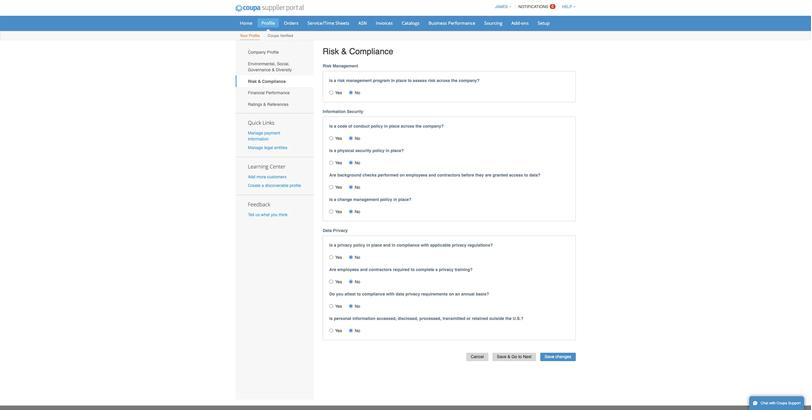 Task type: locate. For each thing, give the bounding box(es) containing it.
2 vertical spatial profile
[[267, 50, 279, 55]]

to right the required on the bottom of the page
[[411, 268, 415, 272]]

contractors
[[438, 173, 461, 178], [369, 268, 392, 272]]

0 vertical spatial coupa
[[268, 33, 279, 38]]

coupa inside coupa verified link
[[268, 33, 279, 38]]

a right 'complete'
[[436, 268, 438, 272]]

profile right your
[[249, 33, 260, 38]]

5 is from the top
[[330, 243, 333, 248]]

&
[[342, 47, 347, 56], [272, 68, 275, 72], [258, 79, 261, 84], [263, 102, 266, 107], [508, 355, 511, 360]]

1 vertical spatial employees
[[338, 268, 359, 272]]

1 risk from the left
[[338, 78, 345, 83]]

financial
[[248, 91, 265, 95]]

1 vertical spatial performance
[[266, 91, 290, 95]]

create a discoverable profile link
[[248, 184, 301, 188]]

1 vertical spatial company?
[[423, 124, 444, 129]]

performance right the business
[[449, 20, 476, 26]]

links
[[263, 119, 275, 126]]

1 vertical spatial are
[[330, 268, 337, 272]]

2 no from the top
[[355, 136, 360, 141]]

performance for business performance
[[449, 20, 476, 26]]

2 horizontal spatial and
[[429, 173, 436, 178]]

coupa inside chat with coupa support button
[[777, 402, 788, 406]]

you left think
[[271, 213, 278, 218]]

disclosed,
[[398, 317, 419, 321]]

verified
[[280, 33, 293, 38]]

2 are from the top
[[330, 268, 337, 272]]

information for payment
[[248, 137, 269, 142]]

risk & compliance up management
[[323, 47, 394, 56]]

0 horizontal spatial risk & compliance
[[248, 79, 286, 84]]

1 vertical spatial manage
[[248, 145, 263, 150]]

risk
[[323, 47, 339, 56], [323, 64, 332, 68], [248, 79, 257, 84]]

compliance
[[349, 47, 394, 56], [262, 79, 286, 84]]

manage legal entities
[[248, 145, 288, 150]]

ratings & references link
[[236, 99, 314, 110]]

3 yes from the top
[[336, 161, 342, 165]]

is left change
[[330, 197, 333, 202]]

0 vertical spatial are
[[330, 173, 337, 178]]

save changes
[[545, 355, 572, 360]]

save left go
[[497, 355, 507, 360]]

manage down quick
[[248, 131, 263, 136]]

6 no from the top
[[355, 255, 360, 260]]

and
[[429, 173, 436, 178], [383, 243, 391, 248], [360, 268, 368, 272]]

0 horizontal spatial coupa
[[268, 33, 279, 38]]

a for code
[[334, 124, 337, 129]]

add
[[248, 175, 256, 180]]

is for is a privacy policy in place and in compliance with applicable privacy regulations?
[[330, 243, 333, 248]]

1 horizontal spatial save
[[545, 355, 555, 360]]

is for is a code of conduct policy in place across the company?
[[330, 124, 333, 129]]

risk up 'financial' at the left of page
[[248, 79, 257, 84]]

a for privacy
[[334, 243, 337, 248]]

1 vertical spatial and
[[383, 243, 391, 248]]

8 no from the top
[[355, 304, 360, 309]]

& down governance
[[258, 79, 261, 84]]

0 vertical spatial manage
[[248, 131, 263, 136]]

0 vertical spatial contractors
[[438, 173, 461, 178]]

& inside 'link'
[[258, 79, 261, 84]]

help link
[[560, 4, 576, 9]]

are
[[486, 173, 492, 178]]

contractors left the required on the bottom of the page
[[369, 268, 392, 272]]

2 horizontal spatial with
[[770, 402, 776, 406]]

do you attest to compliance with data privacy requirements on an annual basis?
[[330, 292, 489, 297]]

4 yes from the top
[[336, 185, 342, 190]]

risk & compliance up financial performance at left
[[248, 79, 286, 84]]

9 no from the top
[[355, 329, 360, 334]]

is left personal
[[330, 317, 333, 321]]

1 horizontal spatial across
[[437, 78, 450, 83]]

place
[[396, 78, 407, 83], [389, 124, 400, 129], [372, 243, 382, 248]]

no
[[355, 90, 360, 95], [355, 136, 360, 141], [355, 161, 360, 165], [355, 185, 360, 190], [355, 210, 360, 214], [355, 255, 360, 260], [355, 280, 360, 285], [355, 304, 360, 309], [355, 329, 360, 334]]

a down data privacy at the left bottom of the page
[[334, 243, 337, 248]]

1 vertical spatial information
[[353, 317, 376, 321]]

security
[[356, 148, 372, 153]]

1 vertical spatial the
[[416, 124, 422, 129]]

are up do
[[330, 268, 337, 272]]

go
[[512, 355, 518, 360]]

1 yes from the top
[[336, 90, 342, 95]]

service/time sheets
[[308, 20, 350, 26]]

performance up references
[[266, 91, 290, 95]]

& inside button
[[508, 355, 511, 360]]

information for personal
[[353, 317, 376, 321]]

5 yes from the top
[[336, 210, 342, 214]]

2 vertical spatial the
[[506, 317, 512, 321]]

personal
[[334, 317, 352, 321]]

information
[[248, 137, 269, 142], [353, 317, 376, 321]]

is down risk management
[[330, 78, 333, 83]]

no for code
[[355, 136, 360, 141]]

a for risk
[[334, 78, 337, 83]]

is personal information accessed, disclosed, processed, transmitted or retained outside the u.s.?
[[330, 317, 524, 321]]

navigation
[[493, 1, 576, 13]]

a for change
[[334, 197, 337, 202]]

0 vertical spatial performance
[[449, 20, 476, 26]]

2 manage from the top
[[248, 145, 263, 150]]

1 horizontal spatial and
[[383, 243, 391, 248]]

1 manage from the top
[[248, 131, 263, 136]]

1 save from the left
[[497, 355, 507, 360]]

or
[[467, 317, 471, 321]]

with right chat
[[770, 402, 776, 406]]

privacy
[[338, 243, 352, 248], [452, 243, 467, 248], [439, 268, 454, 272], [406, 292, 420, 297]]

management for policy
[[353, 197, 379, 202]]

4 no from the top
[[355, 185, 360, 190]]

coupa verified
[[268, 33, 293, 38]]

3 is from the top
[[330, 148, 333, 153]]

0 horizontal spatial on
[[400, 173, 405, 178]]

coupa left support
[[777, 402, 788, 406]]

to right go
[[519, 355, 522, 360]]

manage payment information link
[[248, 131, 280, 142]]

1 horizontal spatial with
[[421, 243, 430, 248]]

applicable
[[431, 243, 451, 248]]

6 yes from the top
[[336, 255, 342, 260]]

yes for are employees and contractors required to complete a privacy training?
[[336, 280, 342, 285]]

0 horizontal spatial the
[[416, 124, 422, 129]]

information security
[[323, 109, 364, 114]]

0 vertical spatial and
[[429, 173, 436, 178]]

information right personal
[[353, 317, 376, 321]]

with left data
[[386, 292, 395, 297]]

is a change management policy in place?
[[330, 197, 412, 202]]

1 is from the top
[[330, 78, 333, 83]]

1 vertical spatial place?
[[399, 197, 412, 202]]

8 yes from the top
[[336, 304, 342, 309]]

0 vertical spatial risk
[[323, 47, 339, 56]]

manage left "legal"
[[248, 145, 263, 150]]

1 vertical spatial contractors
[[369, 268, 392, 272]]

is a physical security policy in place?
[[330, 148, 404, 153]]

1 horizontal spatial the
[[452, 78, 458, 83]]

0 horizontal spatial save
[[497, 355, 507, 360]]

1 horizontal spatial risk
[[428, 78, 436, 83]]

a down risk management
[[334, 78, 337, 83]]

1 vertical spatial on
[[449, 292, 454, 297]]

risk & compliance link
[[236, 76, 314, 87]]

place? up performed
[[391, 148, 404, 153]]

1 horizontal spatial performance
[[449, 20, 476, 26]]

cancel
[[471, 355, 484, 360]]

0 vertical spatial you
[[271, 213, 278, 218]]

quick links
[[248, 119, 275, 126]]

risk & compliance
[[323, 47, 394, 56], [248, 79, 286, 84]]

0 vertical spatial information
[[248, 137, 269, 142]]

risk left management
[[323, 64, 332, 68]]

0 horizontal spatial information
[[248, 137, 269, 142]]

a for discoverable
[[262, 184, 264, 188]]

no for privacy
[[355, 255, 360, 260]]

1 vertical spatial risk
[[323, 64, 332, 68]]

yes for is a change management policy in place?
[[336, 210, 342, 214]]

6 is from the top
[[330, 317, 333, 321]]

before
[[462, 173, 475, 178]]

compliance inside 'link'
[[262, 79, 286, 84]]

your profile link
[[240, 32, 260, 40]]

requirements
[[422, 292, 448, 297]]

1 horizontal spatial contractors
[[438, 173, 461, 178]]

are employees and contractors required to complete a privacy training?
[[330, 268, 473, 272]]

profile down coupa supplier portal image
[[262, 20, 275, 26]]

is a code of conduct policy in place across the company?
[[330, 124, 444, 129]]

& right ratings at the left
[[263, 102, 266, 107]]

payment
[[264, 131, 280, 136]]

1 horizontal spatial risk & compliance
[[323, 47, 394, 56]]

your
[[240, 33, 248, 38]]

0 horizontal spatial compliance
[[262, 79, 286, 84]]

risk up risk management
[[323, 47, 339, 56]]

1 no from the top
[[355, 90, 360, 95]]

profile up environmental, social, governance & diversity link
[[267, 50, 279, 55]]

risk right assess
[[428, 78, 436, 83]]

1 horizontal spatial information
[[353, 317, 376, 321]]

1 vertical spatial with
[[386, 292, 395, 297]]

0 vertical spatial company?
[[459, 78, 480, 83]]

0 horizontal spatial you
[[271, 213, 278, 218]]

2 vertical spatial risk
[[248, 79, 257, 84]]

management right change
[[353, 197, 379, 202]]

invoices link
[[372, 19, 397, 27]]

1 vertical spatial management
[[353, 197, 379, 202]]

information inside manage payment information
[[248, 137, 269, 142]]

manage for manage legal entities
[[248, 145, 263, 150]]

catalogs
[[402, 20, 420, 26]]

employees up attest
[[338, 268, 359, 272]]

a right the create
[[262, 184, 264, 188]]

a
[[334, 78, 337, 83], [334, 124, 337, 129], [334, 148, 337, 153], [262, 184, 264, 188], [334, 197, 337, 202], [334, 243, 337, 248], [436, 268, 438, 272]]

physical
[[338, 148, 354, 153]]

None radio
[[330, 91, 333, 95], [349, 91, 353, 95], [349, 136, 353, 140], [330, 161, 333, 165], [349, 161, 353, 165], [330, 185, 333, 189], [349, 185, 353, 189], [349, 256, 353, 260], [349, 280, 353, 284], [330, 305, 333, 309], [330, 329, 333, 333], [330, 91, 333, 95], [349, 91, 353, 95], [349, 136, 353, 140], [330, 161, 333, 165], [349, 161, 353, 165], [330, 185, 333, 189], [349, 185, 353, 189], [349, 256, 353, 260], [349, 280, 353, 284], [330, 305, 333, 309], [330, 329, 333, 333]]

5 no from the top
[[355, 210, 360, 214]]

company profile
[[248, 50, 279, 55]]

catalogs link
[[398, 19, 424, 27]]

1 vertical spatial coupa
[[777, 402, 788, 406]]

9 yes from the top
[[336, 329, 342, 334]]

& left diversity
[[272, 68, 275, 72]]

information up manage legal entities
[[248, 137, 269, 142]]

place? down performed
[[399, 197, 412, 202]]

compliance up management
[[349, 47, 394, 56]]

more
[[257, 175, 266, 180]]

on left the an
[[449, 292, 454, 297]]

1 horizontal spatial compliance
[[349, 47, 394, 56]]

on right performed
[[400, 173, 405, 178]]

is left physical
[[330, 148, 333, 153]]

0 horizontal spatial company?
[[423, 124, 444, 129]]

is for is a physical security policy in place?
[[330, 148, 333, 153]]

0 horizontal spatial employees
[[338, 268, 359, 272]]

save left changes
[[545, 355, 555, 360]]

cancel link
[[467, 353, 489, 362]]

chat
[[761, 402, 769, 406]]

are left background
[[330, 173, 337, 178]]

compliance right attest
[[362, 292, 385, 297]]

coupa
[[268, 33, 279, 38], [777, 402, 788, 406]]

coupa left verified in the top left of the page
[[268, 33, 279, 38]]

None radio
[[330, 136, 333, 140], [330, 210, 333, 214], [349, 210, 353, 214], [330, 256, 333, 260], [330, 280, 333, 284], [349, 305, 353, 309], [349, 329, 353, 333], [330, 136, 333, 140], [330, 210, 333, 214], [349, 210, 353, 214], [330, 256, 333, 260], [330, 280, 333, 284], [349, 305, 353, 309], [349, 329, 353, 333]]

7 yes from the top
[[336, 280, 342, 285]]

1 vertical spatial risk & compliance
[[248, 79, 286, 84]]

complete
[[416, 268, 435, 272]]

and for in
[[383, 243, 391, 248]]

across
[[437, 78, 450, 83], [401, 124, 415, 129]]

0 horizontal spatial risk
[[338, 78, 345, 83]]

asn
[[359, 20, 367, 26]]

sourcing link
[[481, 19, 507, 27]]

no for physical
[[355, 161, 360, 165]]

is for is personal information accessed, disclosed, processed, transmitted or retained outside the u.s.?
[[330, 317, 333, 321]]

to right attest
[[357, 292, 361, 297]]

processed,
[[420, 317, 442, 321]]

is down data
[[330, 243, 333, 248]]

0 vertical spatial management
[[346, 78, 372, 83]]

& inside environmental, social, governance & diversity
[[272, 68, 275, 72]]

7 no from the top
[[355, 280, 360, 285]]

3 no from the top
[[355, 161, 360, 165]]

with left applicable
[[421, 243, 430, 248]]

1 horizontal spatial you
[[336, 292, 344, 297]]

a left physical
[[334, 148, 337, 153]]

add more customers
[[248, 175, 287, 180]]

employees right performed
[[406, 173, 428, 178]]

help
[[562, 4, 573, 9]]

management down management
[[346, 78, 372, 83]]

4 is from the top
[[330, 197, 333, 202]]

profile for company profile
[[267, 50, 279, 55]]

compliance up the required on the bottom of the page
[[397, 243, 420, 248]]

risk
[[338, 78, 345, 83], [428, 78, 436, 83]]

1 vertical spatial compliance
[[262, 79, 286, 84]]

2 is from the top
[[330, 124, 333, 129]]

contractors left before
[[438, 173, 461, 178]]

place?
[[391, 148, 404, 153], [399, 197, 412, 202]]

to left assess
[[408, 78, 412, 83]]

on
[[400, 173, 405, 178], [449, 292, 454, 297]]

performance for financial performance
[[266, 91, 290, 95]]

2 horizontal spatial the
[[506, 317, 512, 321]]

orders link
[[280, 19, 303, 27]]

save changes button
[[541, 353, 576, 362]]

2 vertical spatial and
[[360, 268, 368, 272]]

you right do
[[336, 292, 344, 297]]

business performance
[[429, 20, 476, 26]]

1 vertical spatial profile
[[249, 33, 260, 38]]

an
[[456, 292, 460, 297]]

u.s.?
[[513, 317, 524, 321]]

training?
[[455, 268, 473, 272]]

1 vertical spatial across
[[401, 124, 415, 129]]

compliance up financial performance link at left top
[[262, 79, 286, 84]]

a left code
[[334, 124, 337, 129]]

risk down risk management
[[338, 78, 345, 83]]

manage inside manage payment information
[[248, 131, 263, 136]]

references
[[267, 102, 289, 107]]

1 vertical spatial place
[[389, 124, 400, 129]]

risk & compliance inside 'link'
[[248, 79, 286, 84]]

0 vertical spatial compliance
[[397, 243, 420, 248]]

0 horizontal spatial compliance
[[362, 292, 385, 297]]

1 are from the top
[[330, 173, 337, 178]]

0 horizontal spatial performance
[[266, 91, 290, 95]]

1 horizontal spatial employees
[[406, 173, 428, 178]]

to
[[408, 78, 412, 83], [525, 173, 529, 178], [411, 268, 415, 272], [357, 292, 361, 297], [519, 355, 522, 360]]

is left code
[[330, 124, 333, 129]]

2 yes from the top
[[336, 136, 342, 141]]

a left change
[[334, 197, 337, 202]]

yes
[[336, 90, 342, 95], [336, 136, 342, 141], [336, 161, 342, 165], [336, 185, 342, 190], [336, 210, 342, 214], [336, 255, 342, 260], [336, 280, 342, 285], [336, 304, 342, 309], [336, 329, 342, 334]]

yes for is personal information accessed, disclosed, processed, transmitted or retained outside the u.s.?
[[336, 329, 342, 334]]

service/time sheets link
[[304, 19, 354, 27]]

& left go
[[508, 355, 511, 360]]

outside
[[490, 317, 505, 321]]

a for physical
[[334, 148, 337, 153]]

2 vertical spatial with
[[770, 402, 776, 406]]

1 horizontal spatial coupa
[[777, 402, 788, 406]]

0 vertical spatial place?
[[391, 148, 404, 153]]

2 save from the left
[[545, 355, 555, 360]]

0 horizontal spatial contractors
[[369, 268, 392, 272]]



Task type: describe. For each thing, give the bounding box(es) containing it.
privacy
[[333, 228, 348, 233]]

feedback
[[248, 201, 271, 208]]

2 risk from the left
[[428, 78, 436, 83]]

entities
[[274, 145, 288, 150]]

0 horizontal spatial across
[[401, 124, 415, 129]]

ons
[[522, 20, 529, 26]]

no for and
[[355, 280, 360, 285]]

0 vertical spatial with
[[421, 243, 430, 248]]

0 horizontal spatial with
[[386, 292, 395, 297]]

company profile link
[[236, 47, 314, 58]]

place? for is a change management policy in place?
[[399, 197, 412, 202]]

your profile
[[240, 33, 260, 38]]

assess
[[413, 78, 427, 83]]

required
[[393, 268, 410, 272]]

access
[[509, 173, 523, 178]]

ratings & references
[[248, 102, 289, 107]]

0 vertical spatial across
[[437, 78, 450, 83]]

1 horizontal spatial on
[[449, 292, 454, 297]]

social,
[[277, 62, 290, 66]]

manage payment information
[[248, 131, 280, 142]]

james link
[[493, 4, 512, 9]]

no for checks
[[355, 185, 360, 190]]

yes for is a privacy policy in place and in compliance with applicable privacy regulations?
[[336, 255, 342, 260]]

code
[[338, 124, 347, 129]]

setup
[[538, 20, 550, 26]]

chat with coupa support
[[761, 402, 801, 406]]

governance
[[248, 68, 271, 72]]

changes
[[556, 355, 572, 360]]

company
[[248, 50, 266, 55]]

granted
[[493, 173, 508, 178]]

navigation containing notifications 0
[[493, 1, 576, 13]]

0 vertical spatial compliance
[[349, 47, 394, 56]]

ratings
[[248, 102, 262, 107]]

think
[[279, 213, 288, 218]]

2 vertical spatial place
[[372, 243, 382, 248]]

of
[[349, 124, 353, 129]]

sheets
[[336, 20, 350, 26]]

yes for do you attest to compliance with data privacy requirements on an annual basis?
[[336, 304, 342, 309]]

chat with coupa support button
[[750, 397, 805, 411]]

are for are background checks performed on employees and contractors before they are granted access to data?
[[330, 173, 337, 178]]

no for change
[[355, 210, 360, 214]]

with inside button
[[770, 402, 776, 406]]

environmental,
[[248, 62, 276, 66]]

do
[[330, 292, 335, 297]]

diversity
[[276, 68, 292, 72]]

add more customers link
[[248, 175, 287, 180]]

create
[[248, 184, 261, 188]]

us
[[256, 213, 260, 218]]

manage legal entities link
[[248, 145, 288, 150]]

data?
[[530, 173, 541, 178]]

save & go to next button
[[493, 353, 537, 362]]

business
[[429, 20, 447, 26]]

tell
[[248, 213, 254, 218]]

profile for your profile
[[249, 33, 260, 38]]

no for information
[[355, 329, 360, 334]]

basis?
[[476, 292, 489, 297]]

next
[[523, 355, 532, 360]]

save for save changes
[[545, 355, 555, 360]]

regulations?
[[468, 243, 493, 248]]

privacy left training?
[[439, 268, 454, 272]]

yes for are background checks performed on employees and contractors before they are granted access to data?
[[336, 185, 342, 190]]

add-
[[512, 20, 522, 26]]

manage for manage payment information
[[248, 131, 263, 136]]

& up management
[[342, 47, 347, 56]]

data
[[323, 228, 332, 233]]

0 vertical spatial risk & compliance
[[323, 47, 394, 56]]

save for save & go to next
[[497, 355, 507, 360]]

profile
[[290, 184, 301, 188]]

place? for is a physical security policy in place?
[[391, 148, 404, 153]]

save & go to next
[[497, 355, 532, 360]]

accessed,
[[377, 317, 397, 321]]

is for is a risk management program in place to assess risk across the company?
[[330, 78, 333, 83]]

no for attest
[[355, 304, 360, 309]]

learning center
[[248, 163, 286, 170]]

tell us what you think
[[248, 213, 288, 218]]

yes for is a risk management program in place to assess risk across the company?
[[336, 90, 342, 95]]

to inside button
[[519, 355, 522, 360]]

create a discoverable profile
[[248, 184, 301, 188]]

sourcing
[[485, 20, 503, 26]]

to left data?
[[525, 173, 529, 178]]

management for program
[[346, 78, 372, 83]]

privacy right applicable
[[452, 243, 467, 248]]

profile link
[[258, 19, 279, 27]]

attest
[[345, 292, 356, 297]]

program
[[373, 78, 390, 83]]

are for are employees and contractors required to complete a privacy training?
[[330, 268, 337, 272]]

0 vertical spatial on
[[400, 173, 405, 178]]

customers
[[267, 175, 287, 180]]

no for risk
[[355, 90, 360, 95]]

privacy right data
[[406, 292, 420, 297]]

security
[[347, 109, 364, 114]]

coupa verified link
[[267, 32, 294, 40]]

0 horizontal spatial and
[[360, 268, 368, 272]]

is for is a change management policy in place?
[[330, 197, 333, 202]]

what
[[261, 213, 270, 218]]

legal
[[264, 145, 273, 150]]

1 vertical spatial compliance
[[362, 292, 385, 297]]

0
[[552, 4, 554, 9]]

privacy down privacy
[[338, 243, 352, 248]]

and for contractors
[[429, 173, 436, 178]]

notifications 0
[[519, 4, 554, 9]]

change
[[338, 197, 352, 202]]

financial performance link
[[236, 87, 314, 99]]

is a risk management program in place to assess risk across the company?
[[330, 78, 480, 83]]

add-ons link
[[508, 19, 533, 27]]

yes for is a physical security policy in place?
[[336, 161, 342, 165]]

1 horizontal spatial company?
[[459, 78, 480, 83]]

setup link
[[534, 19, 554, 27]]

background
[[338, 173, 362, 178]]

risk management
[[323, 64, 359, 68]]

you inside button
[[271, 213, 278, 218]]

1 horizontal spatial compliance
[[397, 243, 420, 248]]

yes for is a code of conduct policy in place across the company?
[[336, 136, 342, 141]]

learning
[[248, 163, 269, 170]]

0 vertical spatial employees
[[406, 173, 428, 178]]

risk inside 'link'
[[248, 79, 257, 84]]

environmental, social, governance & diversity
[[248, 62, 292, 72]]

environmental, social, governance & diversity link
[[236, 58, 314, 76]]

0 vertical spatial profile
[[262, 20, 275, 26]]

coupa supplier portal image
[[231, 1, 308, 16]]

asn link
[[355, 19, 371, 27]]

1 vertical spatial you
[[336, 292, 344, 297]]

0 vertical spatial the
[[452, 78, 458, 83]]

0 vertical spatial place
[[396, 78, 407, 83]]



Task type: vqa. For each thing, say whether or not it's contained in the screenshot.
Carbon Footprint/GHG Emissions
no



